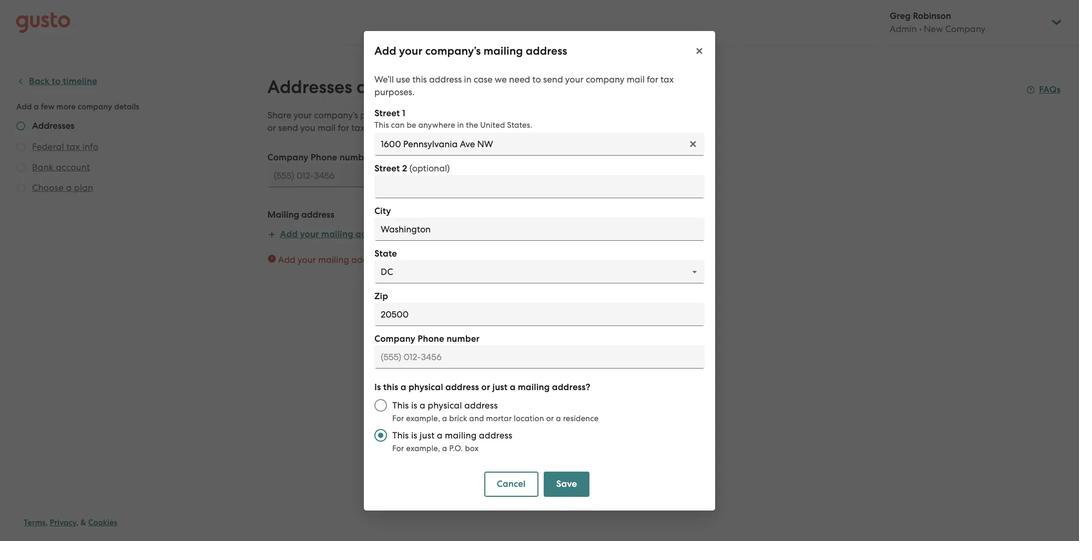 Task type: locate. For each thing, give the bounding box(es) containing it.
this up this is just a mailing address option
[[392, 400, 409, 411]]

company for (555) 012-3456 telephone field
[[267, 152, 308, 163]]

1 , from the left
[[46, 518, 48, 528]]

addresses for addresses
[[32, 120, 74, 131]]

is this a physical address or just a mailing address?
[[374, 382, 591, 393]]

number down addresses and contact details
[[389, 110, 422, 120]]

add for add your mailing address to continue
[[278, 255, 295, 265]]

1 vertical spatial company's
[[314, 110, 358, 120]]

0 horizontal spatial company phone number
[[267, 152, 373, 163]]

0 horizontal spatial company
[[267, 152, 308, 163]]

and up phone
[[357, 76, 390, 98]]

company
[[267, 152, 308, 163], [374, 333, 415, 344]]

bank account button
[[32, 161, 90, 174]]

1 vertical spatial company
[[78, 102, 112, 112]]

use
[[396, 74, 410, 84]]

need inside we'll use this address in case we need to send your company mail for tax purposes.
[[509, 74, 530, 84]]

in left the
[[457, 120, 464, 130]]

your inside the share your company's phone number and address, in case we need to contact you or send you mail for tax purposes.
[[294, 110, 312, 120]]

street inside street 1 this can be anywhere in the united states.
[[374, 108, 400, 119]]

1 vertical spatial for
[[338, 123, 349, 133]]

save and continue button
[[389, 287, 493, 312]]

box
[[465, 444, 479, 453]]

choose a plan
[[32, 183, 93, 193]]

faqs button
[[1027, 84, 1061, 96]]

terms link
[[24, 518, 46, 528]]

a up for example, a p.o. box
[[437, 430, 443, 440]]

contact up street 1 field
[[559, 110, 590, 120]]

cookies button
[[88, 516, 117, 529]]

1 horizontal spatial we
[[511, 110, 523, 120]]

purposes. down use
[[374, 87, 415, 97]]

details
[[461, 76, 517, 98], [114, 102, 139, 112]]

we down add your company's mailing address
[[495, 74, 507, 84]]

addresses up "share"
[[267, 76, 352, 98]]

save for save
[[556, 478, 577, 489]]

to
[[533, 74, 541, 84], [52, 76, 61, 87], [548, 110, 557, 120], [386, 255, 395, 265]]

mailing up add your mailing address to continue
[[321, 229, 353, 240]]

street left 2
[[374, 163, 400, 174]]

0 vertical spatial purposes.
[[374, 87, 415, 97]]

save button
[[544, 472, 590, 497]]

case inside we'll use this address in case we need to send your company mail for tax purposes.
[[474, 74, 493, 84]]

0 vertical spatial send
[[543, 74, 563, 84]]

a left p.o.
[[442, 444, 447, 453]]

this right use
[[412, 74, 427, 84]]

mail
[[627, 74, 645, 84], [318, 123, 336, 133]]

0 vertical spatial you
[[593, 110, 608, 120]]

1 horizontal spatial ,
[[76, 518, 79, 528]]

company down the zip on the left
[[374, 333, 415, 344]]

0 vertical spatial details
[[461, 76, 517, 98]]

is right this is a physical address radio
[[411, 400, 417, 411]]

1 horizontal spatial company
[[374, 333, 415, 344]]

1 is from the top
[[411, 400, 417, 411]]

1 vertical spatial physical
[[428, 400, 462, 411]]

your for add your mailing address to continue
[[298, 255, 316, 265]]

0 vertical spatial is
[[411, 400, 417, 411]]

2
[[402, 163, 407, 174]]

1 for from the top
[[392, 414, 404, 423]]

continue inside button
[[444, 294, 481, 305]]

0 vertical spatial company
[[586, 74, 625, 84]]

add inside dialog
[[374, 44, 396, 58]]

street for 1
[[374, 108, 400, 119]]

terms , privacy , & cookies
[[24, 518, 117, 528]]

1 vertical spatial continue
[[444, 294, 481, 305]]

1 horizontal spatial company
[[586, 74, 625, 84]]

1 horizontal spatial company phone number
[[374, 333, 480, 344]]

0 horizontal spatial details
[[114, 102, 139, 112]]

company's inside the share your company's phone number and address, in case we need to contact you or send you mail for tax purposes.
[[314, 110, 358, 120]]

timeline
[[63, 76, 97, 87]]

2 is from the top
[[411, 430, 417, 440]]

a right this is a physical address radio
[[420, 400, 425, 411]]

account
[[56, 162, 90, 173]]

a left plan
[[66, 183, 72, 193]]

mailing
[[267, 209, 299, 220]]

physical up this is a physical address
[[409, 382, 443, 393]]

this is a physical address
[[392, 400, 498, 411]]

cancel
[[497, 478, 526, 489]]

this down this is a physical address radio
[[392, 430, 409, 440]]

and right be
[[424, 110, 440, 120]]

you
[[593, 110, 608, 120], [300, 123, 315, 133]]

phone inside dialog main content element
[[418, 333, 444, 344]]

1 vertical spatial example,
[[406, 444, 440, 453]]

0 horizontal spatial phone
[[311, 152, 337, 163]]

tax
[[661, 74, 674, 84], [352, 123, 365, 133], [66, 141, 80, 152]]

1 vertical spatial you
[[300, 123, 315, 133]]

2 vertical spatial tax
[[66, 141, 80, 152]]

addresses
[[267, 76, 352, 98], [32, 120, 74, 131]]

for down this is a physical address radio
[[392, 444, 404, 453]]

0 vertical spatial company's
[[425, 44, 481, 58]]

0 vertical spatial physical
[[409, 382, 443, 393]]

your inside we'll use this address in case we need to send your company mail for tax purposes.
[[565, 74, 584, 84]]

1 horizontal spatial number
[[389, 110, 422, 120]]

be
[[407, 120, 416, 130]]

a down this is a physical address
[[442, 414, 447, 423]]

add for add your company's mailing address
[[374, 44, 396, 58]]

can
[[391, 120, 405, 130]]

2 vertical spatial this
[[392, 430, 409, 440]]

your for add your company's mailing address
[[399, 44, 423, 58]]

This is a physical address radio
[[369, 394, 392, 417]]

2 , from the left
[[76, 518, 79, 528]]

0 vertical spatial addresses
[[267, 76, 352, 98]]

, left privacy link
[[46, 518, 48, 528]]

just up for example, a p.o. box
[[420, 430, 435, 440]]

0 vertical spatial this
[[412, 74, 427, 84]]

info
[[82, 141, 98, 152]]

this left can
[[374, 120, 389, 130]]

0 horizontal spatial we
[[495, 74, 507, 84]]

1 vertical spatial case
[[490, 110, 508, 120]]

or up 'for example, a brick and mortar location or a residence'
[[481, 382, 490, 393]]

0 vertical spatial phone
[[311, 152, 337, 163]]

your
[[399, 44, 423, 58], [565, 74, 584, 84], [294, 110, 312, 120], [300, 229, 319, 240], [298, 255, 316, 265]]

case
[[474, 74, 493, 84], [490, 110, 508, 120]]

0 vertical spatial company
[[267, 152, 308, 163]]

phone for "company phone number" telephone field
[[418, 333, 444, 344]]

1 horizontal spatial company's
[[425, 44, 481, 58]]

1 vertical spatial need
[[525, 110, 546, 120]]

0 vertical spatial need
[[509, 74, 530, 84]]

for example, a p.o. box
[[392, 444, 479, 453]]

1 vertical spatial we
[[511, 110, 523, 120]]

just up "mortar"
[[493, 382, 508, 393]]

add your mailing address to continue
[[278, 255, 433, 265]]

cancel button
[[484, 472, 538, 497]]

example, down this is a physical address
[[406, 414, 440, 423]]

is up for example, a p.o. box
[[411, 430, 417, 440]]

we
[[495, 74, 507, 84], [511, 110, 523, 120]]

states.
[[507, 120, 532, 130]]

0 horizontal spatial send
[[278, 123, 298, 133]]

this
[[412, 74, 427, 84], [383, 382, 398, 393]]

in inside the share your company's phone number and address, in case we need to contact you or send you mail for tax purposes.
[[480, 110, 487, 120]]

anywhere
[[418, 120, 455, 130]]

1 horizontal spatial continue
[[444, 294, 481, 305]]

or down "share"
[[267, 123, 276, 133]]

addresses inside list
[[32, 120, 74, 131]]

case down add your company's mailing address
[[474, 74, 493, 84]]

example,
[[406, 414, 440, 423], [406, 444, 440, 453]]

address
[[526, 44, 567, 58], [429, 74, 462, 84], [301, 209, 334, 220], [356, 229, 389, 240], [351, 255, 384, 265], [445, 382, 479, 393], [464, 400, 498, 411], [479, 430, 512, 440]]

address?
[[552, 382, 591, 393]]

2 horizontal spatial or
[[546, 414, 554, 423]]

company for "company phone number" telephone field
[[374, 333, 415, 344]]

phone
[[360, 110, 387, 120]]

address inside we'll use this address in case we need to send your company mail for tax purposes.
[[429, 74, 462, 84]]

just
[[493, 382, 508, 393], [420, 430, 435, 440]]

save
[[401, 294, 422, 305], [556, 478, 577, 489]]

addresses down the few
[[32, 120, 74, 131]]

for example, a brick and mortar location or a residence
[[392, 414, 599, 423]]

1 vertical spatial tax
[[352, 123, 365, 133]]

and inside dialog main content element
[[469, 414, 484, 423]]

this right is
[[383, 382, 398, 393]]

0 vertical spatial case
[[474, 74, 493, 84]]

this inside street 1 this can be anywhere in the united states.
[[374, 120, 389, 130]]

1 vertical spatial for
[[392, 444, 404, 453]]

0 vertical spatial for
[[647, 74, 658, 84]]

in right the
[[480, 110, 487, 120]]

company phone number
[[267, 152, 373, 163], [374, 333, 480, 344]]

purposes. down phone
[[367, 123, 407, 133]]

number down phone
[[340, 152, 373, 163]]

1 vertical spatial this
[[392, 400, 409, 411]]

purposes. inside the share your company's phone number and address, in case we need to contact you or send you mail for tax purposes.
[[367, 123, 407, 133]]

0 horizontal spatial tax
[[66, 141, 80, 152]]

in
[[464, 74, 472, 84], [480, 110, 487, 120], [457, 120, 464, 130]]

for up this is just a mailing address option
[[392, 414, 404, 423]]

need up street 1 field
[[525, 110, 546, 120]]

addresses for addresses and contact details
[[267, 76, 352, 98]]

mail inside the share your company's phone number and address, in case we need to contact you or send you mail for tax purposes.
[[318, 123, 336, 133]]

company inside we'll use this address in case we need to send your company mail for tax purposes.
[[586, 74, 625, 84]]

a up "mortar"
[[510, 382, 516, 393]]

0 vertical spatial save
[[401, 294, 422, 305]]

address up we'll use this address in case we need to send your company mail for tax purposes. on the top
[[526, 44, 567, 58]]

1 vertical spatial mail
[[318, 123, 336, 133]]

0 horizontal spatial save
[[401, 294, 422, 305]]

mailing address
[[267, 209, 334, 220]]

state
[[374, 248, 397, 259]]

0 vertical spatial street
[[374, 108, 400, 119]]

company phone number inside dialog main content element
[[374, 333, 480, 344]]

1 vertical spatial purposes.
[[367, 123, 407, 133]]

this for this is just a mailing address
[[392, 430, 409, 440]]

save inside button
[[401, 294, 422, 305]]

0 horizontal spatial you
[[300, 123, 315, 133]]

0 vertical spatial company phone number
[[267, 152, 373, 163]]

back
[[29, 76, 50, 87]]

1 vertical spatial send
[[278, 123, 298, 133]]

or inside the share your company's phone number and address, in case we need to contact you or send you mail for tax purposes.
[[267, 123, 276, 133]]

number
[[389, 110, 422, 120], [340, 152, 373, 163], [447, 333, 480, 344]]

company
[[586, 74, 625, 84], [78, 102, 112, 112]]

send
[[543, 74, 563, 84], [278, 123, 298, 133]]

address up add your mailing address on the top left
[[301, 209, 334, 220]]

Street 2 field
[[374, 175, 705, 198]]

privacy
[[50, 518, 76, 528]]

physical up brick
[[428, 400, 462, 411]]

case right the
[[490, 110, 508, 120]]

company down "share"
[[267, 152, 308, 163]]

address down is this a physical address or just a mailing address?
[[464, 400, 498, 411]]

a
[[34, 102, 39, 112], [66, 183, 72, 193], [401, 382, 406, 393], [510, 382, 516, 393], [420, 400, 425, 411], [442, 414, 447, 423], [556, 414, 561, 423], [437, 430, 443, 440], [442, 444, 447, 453]]

1 horizontal spatial addresses
[[267, 76, 352, 98]]

need up states. on the top left
[[509, 74, 530, 84]]

tax inside button
[[66, 141, 80, 152]]

1 horizontal spatial tax
[[352, 123, 365, 133]]

0 horizontal spatial this
[[383, 382, 398, 393]]

add for add a few more company details
[[16, 102, 32, 112]]

need
[[509, 74, 530, 84], [525, 110, 546, 120]]

1 horizontal spatial mail
[[627, 74, 645, 84]]

1 vertical spatial save
[[556, 478, 577, 489]]

contact
[[394, 76, 456, 98], [559, 110, 590, 120]]

0 vertical spatial or
[[267, 123, 276, 133]]

a left residence
[[556, 414, 561, 423]]

0 horizontal spatial addresses
[[32, 120, 74, 131]]

1 horizontal spatial save
[[556, 478, 577, 489]]

0 horizontal spatial company's
[[314, 110, 358, 120]]

0 vertical spatial continue
[[397, 255, 433, 265]]

account menu element
[[876, 0, 1063, 45]]

1 horizontal spatial send
[[543, 74, 563, 84]]

or
[[267, 123, 276, 133], [481, 382, 490, 393], [546, 414, 554, 423]]

company phone number for "company phone number" telephone field
[[374, 333, 480, 344]]

or right location
[[546, 414, 554, 423]]

1 vertical spatial contact
[[559, 110, 590, 120]]

1 horizontal spatial you
[[593, 110, 608, 120]]

this
[[374, 120, 389, 130], [392, 400, 409, 411], [392, 430, 409, 440]]

1 vertical spatial details
[[114, 102, 139, 112]]

share
[[267, 110, 291, 120]]

0 vertical spatial number
[[389, 110, 422, 120]]

add
[[374, 44, 396, 58], [16, 102, 32, 112], [280, 229, 298, 240], [278, 255, 295, 265]]

1 vertical spatial or
[[481, 382, 490, 393]]

p.o.
[[449, 444, 463, 453]]

save for save and continue
[[401, 294, 422, 305]]

street
[[374, 108, 400, 119], [374, 163, 400, 174]]

1 horizontal spatial for
[[647, 74, 658, 84]]

1 vertical spatial number
[[340, 152, 373, 163]]

save inside button
[[556, 478, 577, 489]]

0 vertical spatial we
[[495, 74, 507, 84]]

we right united
[[511, 110, 523, 120]]

0 vertical spatial this
[[374, 120, 389, 130]]

company's inside dialog
[[425, 44, 481, 58]]

example, down this is just a mailing address
[[406, 444, 440, 453]]

privacy link
[[50, 518, 76, 528]]

, left &
[[76, 518, 79, 528]]

address down add your company's mailing address
[[429, 74, 462, 84]]

1 vertical spatial addresses
[[32, 120, 74, 131]]

company inside dialog main content element
[[374, 333, 415, 344]]

company's
[[425, 44, 481, 58], [314, 110, 358, 120]]

0 vertical spatial just
[[493, 382, 508, 393]]

0 vertical spatial example,
[[406, 414, 440, 423]]

for
[[647, 74, 658, 84], [338, 123, 349, 133]]

0 horizontal spatial for
[[338, 123, 349, 133]]

and right the zip on the left
[[425, 294, 441, 305]]

0 horizontal spatial mail
[[318, 123, 336, 133]]

physical
[[409, 382, 443, 393], [428, 400, 462, 411]]

1 horizontal spatial contact
[[559, 110, 590, 120]]

location
[[514, 414, 544, 423]]

contact up 1 at top left
[[394, 76, 456, 98]]

2 street from the top
[[374, 163, 400, 174]]

1 horizontal spatial this
[[412, 74, 427, 84]]

send inside we'll use this address in case we need to send your company mail for tax purposes.
[[543, 74, 563, 84]]

for for this is just a mailing address
[[392, 444, 404, 453]]

street up can
[[374, 108, 400, 119]]

number inside the share your company's phone number and address, in case we need to contact you or send you mail for tax purposes.
[[389, 110, 422, 120]]

united
[[480, 120, 505, 130]]

1 horizontal spatial details
[[461, 76, 517, 98]]

we inside we'll use this address in case we need to send your company mail for tax purposes.
[[495, 74, 507, 84]]

purposes.
[[374, 87, 415, 97], [367, 123, 407, 133]]

1 horizontal spatial phone
[[418, 333, 444, 344]]

0 vertical spatial tax
[[661, 74, 674, 84]]

1 vertical spatial street
[[374, 163, 400, 174]]

is for a
[[411, 400, 417, 411]]

2 for from the top
[[392, 444, 404, 453]]

2 vertical spatial number
[[447, 333, 480, 344]]

1 vertical spatial is
[[411, 430, 417, 440]]

0 horizontal spatial or
[[267, 123, 276, 133]]

0 vertical spatial mail
[[627, 74, 645, 84]]

2 horizontal spatial tax
[[661, 74, 674, 84]]

and right brick
[[469, 414, 484, 423]]

2 example, from the top
[[406, 444, 440, 453]]

0 horizontal spatial number
[[340, 152, 373, 163]]

1 horizontal spatial or
[[481, 382, 490, 393]]

the
[[466, 120, 478, 130]]

1 street from the top
[[374, 108, 400, 119]]

federal tax info
[[32, 141, 98, 152]]

tax inside we'll use this address in case we need to send your company mail for tax purposes.
[[661, 74, 674, 84]]

number down "save and continue" button
[[447, 333, 480, 344]]

0 horizontal spatial ,
[[46, 518, 48, 528]]

1 example, from the top
[[406, 414, 440, 423]]

need inside the share your company's phone number and address, in case we need to contact you or send you mail for tax purposes.
[[525, 110, 546, 120]]

city
[[374, 205, 391, 216]]

number inside dialog main content element
[[447, 333, 480, 344]]

in down add your company's mailing address
[[464, 74, 472, 84]]

0 vertical spatial contact
[[394, 76, 456, 98]]

for
[[392, 414, 404, 423], [392, 444, 404, 453]]

1 vertical spatial company
[[374, 333, 415, 344]]



Task type: describe. For each thing, give the bounding box(es) containing it.
mortar
[[486, 414, 512, 423]]

to inside button
[[52, 76, 61, 87]]

federal
[[32, 141, 64, 152]]

mailing up p.o.
[[445, 430, 477, 440]]

choose a plan button
[[32, 181, 93, 194]]

address,
[[443, 110, 478, 120]]

a left the few
[[34, 102, 39, 112]]

add your mailing address
[[280, 229, 389, 240]]

bank
[[32, 162, 54, 173]]

few
[[41, 102, 54, 112]]

and inside the share your company's phone number and address, in case we need to contact you or send you mail for tax purposes.
[[424, 110, 440, 120]]

street 1 this can be anywhere in the united states.
[[374, 108, 532, 130]]

0 horizontal spatial company
[[78, 102, 112, 112]]

add your company's mailing address dialog
[[364, 31, 715, 510]]

share your company's phone number and address, in case we need to contact you or send you mail for tax purposes.
[[267, 110, 608, 133]]

City field
[[374, 217, 705, 241]]

a right is
[[401, 382, 406, 393]]

street 2 (optional)
[[374, 163, 450, 174]]

to inside the share your company's phone number and address, in case we need to contact you or send you mail for tax purposes.
[[548, 110, 557, 120]]

1 vertical spatial this
[[383, 382, 398, 393]]

contact inside the share your company's phone number and address, in case we need to contact you or send you mail for tax purposes.
[[559, 110, 590, 120]]

choose
[[32, 183, 64, 193]]

company's for mailing
[[425, 44, 481, 58]]

example, for a
[[406, 414, 440, 423]]

home image
[[16, 12, 70, 33]]

addresses list
[[16, 120, 146, 196]]

faqs
[[1039, 84, 1061, 95]]

address up the zip on the left
[[351, 255, 384, 265]]

Zip field
[[374, 303, 705, 326]]

(555) 012-3456 telephone field
[[267, 164, 615, 187]]

phone for (555) 012-3456 telephone field
[[311, 152, 337, 163]]

we'll use this address in case we need to send your company mail for tax purposes.
[[374, 74, 674, 97]]

0 horizontal spatial just
[[420, 430, 435, 440]]

dialog main content element
[[364, 67, 715, 510]]

add a few more company details
[[16, 102, 139, 112]]

in inside we'll use this address in case we need to send your company mail for tax purposes.
[[464, 74, 472, 84]]

a inside button
[[66, 183, 72, 193]]

send inside the share your company's phone number and address, in case we need to contact you or send you mail for tax purposes.
[[278, 123, 298, 133]]

to inside we'll use this address in case we need to send your company mail for tax purposes.
[[533, 74, 541, 84]]

for for this is a physical address
[[392, 414, 404, 423]]

this is just a mailing address
[[392, 430, 512, 440]]

address up state
[[356, 229, 389, 240]]

is
[[374, 382, 381, 393]]

save and continue
[[401, 294, 481, 305]]

bank account
[[32, 162, 90, 173]]

physical for this
[[409, 382, 443, 393]]

and inside button
[[425, 294, 441, 305]]

mail inside we'll use this address in case we need to send your company mail for tax purposes.
[[627, 74, 645, 84]]

0 horizontal spatial contact
[[394, 76, 456, 98]]

Company Phone number telephone field
[[374, 345, 705, 368]]

addresses and contact details
[[267, 76, 517, 98]]

company's for phone
[[314, 110, 358, 120]]

company phone number for (555) 012-3456 telephone field
[[267, 152, 373, 163]]

mailing up we'll use this address in case we need to send your company mail for tax purposes. on the top
[[484, 44, 523, 58]]

back to timeline
[[29, 76, 97, 87]]

brick
[[449, 414, 467, 423]]

terms
[[24, 518, 46, 528]]

case inside the share your company's phone number and address, in case we need to contact you or send you mail for tax purposes.
[[490, 110, 508, 120]]

for inside the share your company's phone number and address, in case we need to contact you or send you mail for tax purposes.
[[338, 123, 349, 133]]

mailing down add your mailing address on the top left
[[318, 255, 349, 265]]

your for add your mailing address
[[300, 229, 319, 240]]

add for add your mailing address
[[280, 229, 298, 240]]

physical for is
[[428, 400, 462, 411]]

your for share your company's phone number and address, in case we need to contact you or send you mail for tax purposes.
[[294, 110, 312, 120]]

this for this is a physical address
[[392, 400, 409, 411]]

1
[[402, 108, 405, 119]]

back to timeline button
[[16, 75, 97, 88]]

for inside we'll use this address in case we need to send your company mail for tax purposes.
[[647, 74, 658, 84]]

example, for just
[[406, 444, 440, 453]]

residence
[[563, 414, 599, 423]]

we'll
[[374, 74, 394, 84]]

2 vertical spatial or
[[546, 414, 554, 423]]

address up this is a physical address
[[445, 382, 479, 393]]

number for (555) 012-3456 telephone field
[[340, 152, 373, 163]]

federal tax info button
[[32, 140, 98, 153]]

0 horizontal spatial continue
[[397, 255, 433, 265]]

number for "company phone number" telephone field
[[447, 333, 480, 344]]

tax inside the share your company's phone number and address, in case we need to contact you or send you mail for tax purposes.
[[352, 123, 365, 133]]

Street 1 field
[[374, 132, 705, 155]]

is for just
[[411, 430, 417, 440]]

mailing down "company phone number" telephone field
[[518, 382, 550, 393]]

cookies
[[88, 518, 117, 528]]

add your company's mailing address
[[374, 44, 567, 58]]

plan
[[74, 183, 93, 193]]

This is just a mailing address radio
[[369, 424, 392, 447]]

street for 2
[[374, 163, 400, 174]]

(optional)
[[409, 163, 450, 173]]

in inside street 1 this can be anywhere in the united states.
[[457, 120, 464, 130]]

address down 'for example, a brick and mortar location or a residence'
[[479, 430, 512, 440]]

&
[[81, 518, 86, 528]]

more
[[56, 102, 76, 112]]

we inside the share your company's phone number and address, in case we need to contact you or send you mail for tax purposes.
[[511, 110, 523, 120]]

purposes. inside we'll use this address in case we need to send your company mail for tax purposes.
[[374, 87, 415, 97]]

this inside we'll use this address in case we need to send your company mail for tax purposes.
[[412, 74, 427, 84]]

1 horizontal spatial just
[[493, 382, 508, 393]]

zip
[[374, 291, 388, 302]]



Task type: vqa. For each thing, say whether or not it's contained in the screenshot.
the tax
yes



